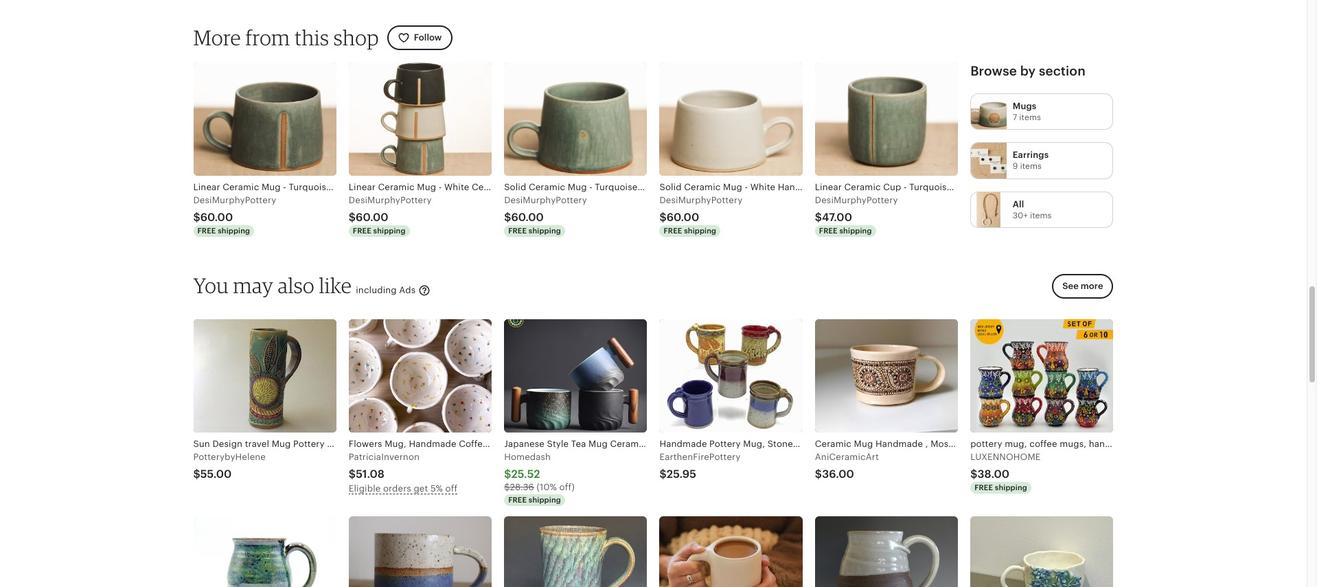 Task type: vqa. For each thing, say whether or not it's contained in the screenshot.
You may also like including Ads
yes



Task type: locate. For each thing, give the bounding box(es) containing it.
free for linear ceramic mug - white ceramic mug - white coffee mug - handmade mug - pottery mug - ceramic mug - gift - desi murphy pottery image
[[353, 227, 372, 235]]

follow
[[414, 32, 442, 43]]

2 vertical spatial items
[[1031, 211, 1052, 221]]

japanese style tea mug ceramic coffee mug travel mug handmade small mug kids mug unique gift for her, office gifts for him image
[[504, 320, 648, 433]]

desimurphypottery $ 60.00 free shipping for solid ceramic mug - turquoise ceramic mug - pottery mug - coffee mug - ceramic handmade mug - desi murphy pottery - handmade mug - gift "image" on the left of the page
[[504, 195, 587, 235]]

earrings 9 items
[[1013, 150, 1049, 171]]

items right 30+
[[1031, 211, 1052, 221]]

see more link
[[1049, 274, 1114, 307]]

51.08
[[356, 468, 385, 480]]

60.00 for the solid ceramic mug - white handmade mug - modern minimalist pottery - pottery mug - ceramic mug - gift - coffee mug - desi murphy pottery image
[[667, 212, 700, 223]]

0 vertical spatial items
[[1020, 113, 1042, 122]]

mug, up "patriciainvernon"
[[385, 439, 407, 450]]

shipping inside desimurphypottery $ 47.00 free shipping
[[840, 227, 872, 235]]

2 desimurphypottery $ 60.00 free shipping from the left
[[349, 195, 432, 235]]

4 60.00 from the left
[[667, 212, 700, 223]]

see more
[[1063, 281, 1104, 291]]

38.00
[[978, 468, 1010, 480]]

northwoods green stoneware mug - personalized hygge pottery - made to order image
[[193, 517, 337, 587]]

earrings
[[1013, 150, 1049, 160]]

flowers
[[349, 439, 382, 450]]

free inside luxennohome $ 38.00 free shipping
[[975, 484, 994, 492]]

desimurphypottery $ 47.00 free shipping
[[815, 195, 898, 235]]

browse by section
[[971, 64, 1086, 78]]

handmade
[[409, 439, 457, 450]]

3 60.00 from the left
[[511, 212, 544, 223]]

(10%
[[537, 482, 557, 493]]

all 30+ items
[[1013, 199, 1052, 221]]

1 vertical spatial items
[[1021, 162, 1042, 171]]

60.00
[[200, 212, 233, 223], [356, 212, 389, 223], [511, 212, 544, 223], [667, 212, 700, 223]]

2 60.00 from the left
[[356, 212, 389, 223]]

earthenfirepottery $ 25.95
[[660, 452, 741, 480]]

items
[[1020, 113, 1042, 122], [1021, 162, 1042, 171], [1031, 211, 1052, 221]]

see more listings in the mugs section image
[[972, 94, 1007, 129]]

desimurphypottery for the solid ceramic mug - white handmade mug - modern minimalist pottery - pottery mug - ceramic mug - gift - coffee mug - desi murphy pottery image
[[660, 195, 743, 205]]

handmade ceramic mug, ivory mug, white pottery mug, white handmade mug, modern ceramic mug, minimal large mug, stoneware coffee and tea mug image
[[660, 517, 803, 587]]

mugs 7 items
[[1013, 101, 1042, 122]]

sun design travel mug pottery mug coffee cup hand-made microwave and dishwasher safe 14 oz image
[[193, 320, 337, 433]]

see
[[1063, 281, 1079, 291]]

potterybyhelene $ 55.00
[[193, 452, 266, 480]]

0 horizontal spatial mug,
[[385, 439, 407, 450]]

36.00
[[823, 468, 855, 480]]

items inside earrings 9 items
[[1021, 162, 1042, 171]]

aniceramicart
[[815, 452, 879, 462]]

items down earrings
[[1021, 162, 1042, 171]]

items inside mugs 7 items
[[1020, 113, 1042, 122]]

1 desimurphypottery $ 60.00 free shipping from the left
[[193, 195, 276, 235]]

3 desimurphypottery from the left
[[504, 195, 587, 205]]

1 mug, from the left
[[385, 439, 407, 450]]

1 desimurphypottery from the left
[[193, 195, 276, 205]]

patriciainvernon
[[349, 452, 420, 462]]

off)
[[560, 482, 575, 493]]

$ inside the potterybyhelene $ 55.00
[[193, 468, 201, 480]]

free for solid ceramic mug - turquoise ceramic mug - pottery mug - coffee mug - ceramic handmade mug - desi murphy pottery - handmade mug - gift "image" on the left of the page
[[509, 227, 527, 235]]

items down mugs
[[1020, 113, 1042, 122]]

solid ceramic mug - turquoise ceramic mug - pottery mug - coffee mug - ceramic handmade mug - desi murphy pottery - handmade mug - gift image
[[504, 63, 648, 176]]

you may also like including ads
[[193, 272, 418, 298]]

linear ceramic mug - turquoise ceramic mug - turquoise coffee mug - handmade coffee mug pottery mug ceramic mug - gift - desi murphy pottery image
[[193, 63, 337, 176]]

from
[[246, 25, 290, 50]]

orders
[[383, 484, 411, 494]]

desimurphypottery
[[193, 195, 276, 205], [349, 195, 432, 205], [504, 195, 587, 205], [660, 195, 743, 205], [815, 195, 898, 205]]

shipping
[[218, 227, 250, 235], [373, 227, 406, 235], [529, 227, 561, 235], [684, 227, 717, 235], [840, 227, 872, 235], [996, 484, 1028, 492], [529, 496, 561, 504]]

items inside all 30+ items
[[1031, 211, 1052, 221]]

aniceramicart $ 36.00
[[815, 452, 879, 480]]

5 desimurphypottery from the left
[[815, 195, 898, 205]]

free inside desimurphypottery $ 47.00 free shipping
[[820, 227, 838, 235]]

section
[[1040, 64, 1086, 78]]

mug, right 'coffee'
[[491, 439, 513, 450]]

desimurphypottery $ 60.00 free shipping for linear ceramic mug - white ceramic mug - white coffee mug - handmade mug - pottery mug - ceramic mug - gift - desi murphy pottery image
[[349, 195, 432, 235]]

free
[[198, 227, 216, 235], [353, 227, 372, 235], [509, 227, 527, 235], [664, 227, 683, 235], [820, 227, 838, 235], [975, 484, 994, 492], [509, 496, 527, 504]]

eligible
[[349, 484, 381, 494]]

1 horizontal spatial mug,
[[491, 439, 513, 450]]

mug,
[[385, 439, 407, 450], [491, 439, 513, 450]]

homedash
[[504, 452, 551, 462]]

free for linear ceramic mug - turquoise ceramic mug - turquoise coffee mug - handmade coffee mug pottery mug ceramic mug - gift - desi murphy pottery image on the left top of page
[[198, 227, 216, 235]]

1 60.00 from the left
[[200, 212, 233, 223]]

eligible orders get 5% off button
[[349, 482, 488, 496]]

linear ceramic mug - white ceramic mug - white coffee mug - handmade mug - pottery mug - ceramic mug - gift - desi murphy pottery image
[[349, 63, 492, 176]]

including
[[356, 285, 397, 295]]

shipping inside luxennohome $ 38.00 free shipping
[[996, 484, 1028, 492]]

free for the solid ceramic mug - white handmade mug - modern minimalist pottery - pottery mug - ceramic mug - gift - coffee mug - desi murphy pottery image
[[664, 227, 683, 235]]

desimurphypottery for linear ceramic cup - turquoise linear ceramic cup - handmade cup - tea cup - desi murphy pottery image
[[815, 195, 898, 205]]

blue flowers ceramic mug, handmade ceramic mug, ceramic coffee mug, gift for her, christmas gift image
[[971, 517, 1114, 587]]

4 desimurphypottery from the left
[[660, 195, 743, 205]]

shipping for pottery mug, coffee mugs, handmade ceramic cup, ceramic handmade coffee cups, large handmade mug, gift for her, gift for him, gift for mom image
[[996, 484, 1028, 492]]

desimurphypottery for linear ceramic mug - white ceramic mug - white coffee mug - handmade mug - pottery mug - ceramic mug - gift - desi murphy pottery image
[[349, 195, 432, 205]]

shop
[[334, 25, 379, 50]]

flowers mug, handmade coffee mug, ceramic mug image
[[349, 320, 492, 433]]

25.95
[[667, 468, 697, 480]]

the mug - kj pottery image
[[349, 517, 492, 587]]

linear ceramic cup - turquoise linear ceramic cup - handmade cup - tea cup - desi murphy pottery image
[[815, 63, 959, 176]]

$
[[193, 212, 200, 223], [349, 212, 356, 223], [504, 212, 511, 223], [660, 212, 667, 223], [815, 212, 823, 223], [193, 468, 201, 480], [349, 468, 356, 480], [504, 468, 512, 480], [660, 468, 667, 480], [815, 468, 823, 480], [971, 468, 978, 480], [504, 482, 510, 493]]

desimurphypottery for solid ceramic mug - turquoise ceramic mug - pottery mug - coffee mug - ceramic handmade mug - desi murphy pottery - handmade mug - gift "image" on the left of the page
[[504, 195, 587, 205]]

28.36
[[510, 482, 534, 493]]

shipping for the solid ceramic mug - white handmade mug - modern minimalist pottery - pottery mug - ceramic mug - gift - coffee mug - desi murphy pottery image
[[684, 227, 717, 235]]

shipping for solid ceramic mug - turquoise ceramic mug - pottery mug - coffee mug - ceramic handmade mug - desi murphy pottery - handmade mug - gift "image" on the left of the page
[[529, 227, 561, 235]]

luxennohome $ 38.00 free shipping
[[971, 452, 1041, 492]]

3 desimurphypottery $ 60.00 free shipping from the left
[[504, 195, 587, 235]]

2 desimurphypottery from the left
[[349, 195, 432, 205]]

get
[[414, 484, 428, 494]]

mugs
[[1013, 101, 1037, 111]]

desimurphypottery $ 60.00 free shipping
[[193, 195, 276, 235], [349, 195, 432, 235], [504, 195, 587, 235], [660, 195, 743, 235]]

18 oz pottery coffee mug, handmade ceramic cup, handthrown mug, stoneware mug,pottery mug unique coffee mug ceramics and pottery image
[[815, 517, 959, 587]]

4 desimurphypottery $ 60.00 free shipping from the left
[[660, 195, 743, 235]]



Task type: describe. For each thing, give the bounding box(es) containing it.
5%
[[431, 484, 443, 494]]

pottery mug stoneware ceramic coffee cup handmade mug image
[[504, 517, 648, 587]]

see more listings in the all section image
[[972, 192, 1007, 228]]

solid ceramic mug - white handmade mug - modern minimalist pottery - pottery mug - ceramic mug - gift - coffee mug - desi murphy pottery image
[[660, 63, 803, 176]]

earthenfirepottery
[[660, 452, 741, 462]]

$ inside flowers mug, handmade coffee mug, ceramic mug patriciainvernon $ 51.08 eligible orders get 5% off
[[349, 468, 356, 480]]

handmade pottery mug, stoneware mug, coffee mug, tea mug, mug for mom, large coffee mug, fathers day gift, birthday gift, coffee lover gift image
[[660, 320, 803, 433]]

potterybyhelene
[[193, 452, 266, 462]]

2 mug, from the left
[[491, 439, 513, 450]]

ceramic
[[515, 439, 552, 450]]

47.00
[[823, 212, 853, 223]]

items for earrings
[[1021, 162, 1042, 171]]

free inside homedash $ 25.52 $ 28.36 (10% off) free shipping
[[509, 496, 527, 504]]

by
[[1021, 64, 1036, 78]]

flowers mug, handmade coffee mug, ceramic mug patriciainvernon $ 51.08 eligible orders get 5% off
[[349, 439, 573, 494]]

$ inside luxennohome $ 38.00 free shipping
[[971, 468, 978, 480]]

shipping for linear ceramic cup - turquoise linear ceramic cup - handmade cup - tea cup - desi murphy pottery image
[[840, 227, 872, 235]]

25.52
[[512, 468, 541, 480]]

luxennohome
[[971, 452, 1041, 462]]

all
[[1013, 199, 1025, 209]]

coffee
[[459, 439, 488, 450]]

items for all
[[1031, 211, 1052, 221]]

60.00 for solid ceramic mug - turquoise ceramic mug - pottery mug - coffee mug - ceramic handmade mug - desi murphy pottery - handmade mug - gift "image" on the left of the page
[[511, 212, 544, 223]]

$ inside earthenfirepottery $ 25.95
[[660, 468, 667, 480]]

more from this shop
[[193, 25, 379, 50]]

desimurphypottery for linear ceramic mug - turquoise ceramic mug - turquoise coffee mug - handmade coffee mug pottery mug ceramic mug - gift - desi murphy pottery image on the left top of page
[[193, 195, 276, 205]]

free for linear ceramic cup - turquoise linear ceramic cup - handmade cup - tea cup - desi murphy pottery image
[[820, 227, 838, 235]]

free for pottery mug, coffee mugs, handmade ceramic cup, ceramic handmade coffee cups, large handmade mug, gift for her, gift for him, gift for mom image
[[975, 484, 994, 492]]

also
[[278, 272, 315, 298]]

desimurphypottery $ 60.00 free shipping for linear ceramic mug - turquoise ceramic mug - turquoise coffee mug - handmade coffee mug pottery mug ceramic mug - gift - desi murphy pottery image on the left top of page
[[193, 195, 276, 235]]

items for mugs
[[1020, 113, 1042, 122]]

mug
[[554, 439, 573, 450]]

shipping for linear ceramic mug - white ceramic mug - white coffee mug - handmade mug - pottery mug - ceramic mug - gift - desi murphy pottery image
[[373, 227, 406, 235]]

desimurphypottery $ 60.00 free shipping for the solid ceramic mug - white handmade mug - modern minimalist pottery - pottery mug - ceramic mug - gift - coffee mug - desi murphy pottery image
[[660, 195, 743, 235]]

ceramic mug handmade , mosaic coffee mug, coffee mug, pottery cup image
[[815, 320, 959, 433]]

off
[[446, 484, 458, 494]]

more
[[193, 25, 241, 50]]

55.00
[[201, 468, 232, 480]]

shipping inside homedash $ 25.52 $ 28.36 (10% off) free shipping
[[529, 496, 561, 504]]

browse
[[971, 64, 1018, 78]]

this
[[295, 25, 329, 50]]

60.00 for linear ceramic mug - white ceramic mug - white coffee mug - handmade mug - pottery mug - ceramic mug - gift - desi murphy pottery image
[[356, 212, 389, 223]]

more
[[1081, 281, 1104, 291]]

you
[[193, 272, 229, 298]]

ads
[[399, 285, 416, 295]]

may
[[233, 272, 274, 298]]

see more listings in the earrings section image
[[972, 143, 1007, 179]]

shipping for linear ceramic mug - turquoise ceramic mug - turquoise coffee mug - handmade coffee mug pottery mug ceramic mug - gift - desi murphy pottery image on the left top of page
[[218, 227, 250, 235]]

like
[[319, 272, 352, 298]]

60.00 for linear ceramic mug - turquoise ceramic mug - turquoise coffee mug - handmade coffee mug pottery mug ceramic mug - gift - desi murphy pottery image on the left top of page
[[200, 212, 233, 223]]

see more button
[[1053, 274, 1114, 299]]

follow button
[[387, 25, 452, 50]]

pottery mug, coffee mugs, handmade ceramic cup, ceramic handmade coffee cups, large handmade mug, gift for her, gift for him, gift for mom image
[[971, 320, 1114, 433]]

30+
[[1013, 211, 1028, 221]]

7
[[1013, 113, 1018, 122]]

$ inside aniceramicart $ 36.00
[[815, 468, 823, 480]]

$ inside desimurphypottery $ 47.00 free shipping
[[815, 212, 823, 223]]

9
[[1013, 162, 1019, 171]]

homedash $ 25.52 $ 28.36 (10% off) free shipping
[[504, 452, 575, 504]]



